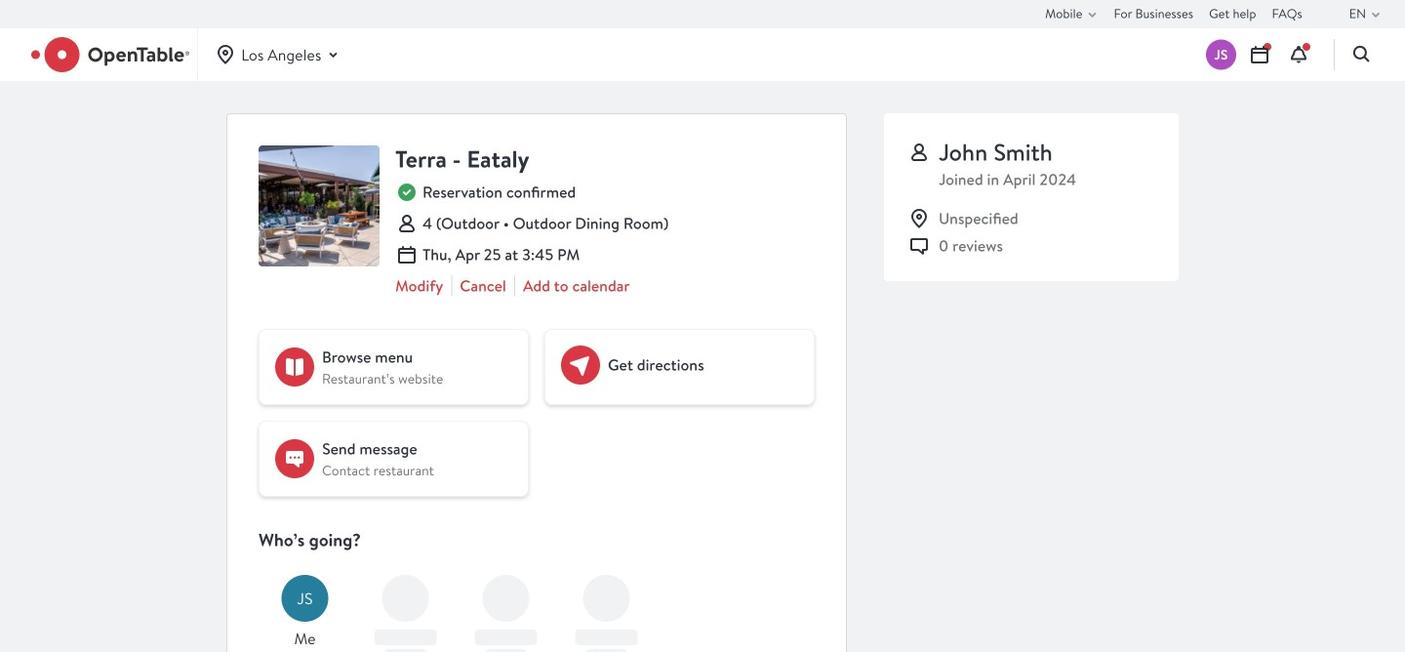 Task type: describe. For each thing, give the bounding box(es) containing it.
opentable logo image
[[31, 37, 190, 72]]

terra - eataly image
[[259, 145, 380, 266]]



Task type: vqa. For each thing, say whether or not it's contained in the screenshot.
or
no



